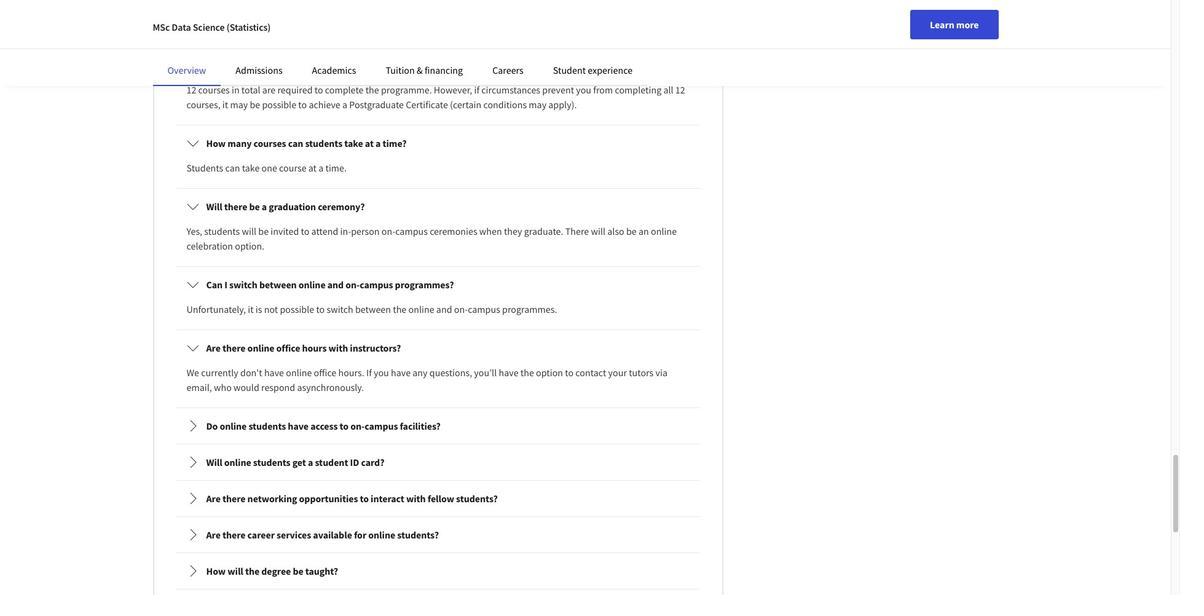 Task type: describe. For each thing, give the bounding box(es) containing it.
the down programmes?‎
[[393, 303, 407, 315]]

have up respond
[[264, 366, 284, 379]]

attend
[[311, 225, 338, 237]]

to inside yes, students will be invited to attend in-person on-campus ceremonies when they graduate. there will also be an online celebration option. ‎
[[301, 225, 309, 237]]

online up networking at the left bottom of the page
[[224, 456, 251, 468]]

needed
[[304, 59, 336, 71]]

preparation
[[531, 0, 580, 3]]

students
[[187, 162, 223, 174]]

students down respond
[[249, 420, 286, 432]]

the
[[558, 5, 573, 18]]

how many courses can students take at a time?‎ button
[[177, 126, 699, 160]]

1 horizontal spatial and
[[436, 303, 452, 315]]

you inside we currently don't have online office hours. if you have any questions, you'll have the option to contact your tutors via email, who would respond asynchronously.
[[374, 366, 389, 379]]

admissions link
[[236, 64, 283, 76]]

campus up unfortunately, it is not possible to switch between the online and on-campus programmes.
[[360, 278, 393, 291]]

0 horizontal spatial over
[[382, 20, 400, 33]]

can i switch between online and on-campus programmes?‎
[[206, 278, 454, 291]]

do
[[206, 420, 218, 432]]

completing
[[615, 84, 662, 96]]

data
[[172, 21, 191, 33]]

0 horizontal spatial at
[[308, 162, 317, 174]]

will there be a graduation ceremony?‎ button
[[177, 189, 699, 224]]

course.,
[[524, 5, 556, 18]]

all
[[664, 84, 674, 96]]

will online students get a student id card?‎ button
[[177, 445, 699, 479]]

are there career services available for online students?‎ button
[[177, 518, 699, 552]]

weeks)
[[629, 0, 658, 3]]

available
[[313, 529, 352, 541]]

get
[[292, 456, 306, 468]]

id
[[350, 456, 359, 468]]

0 vertical spatial hours
[[325, 0, 349, 3]]

hours.
[[338, 366, 364, 379]]

possible inside 12 courses in total are required to complete the programme. however, if circumstances prevent you from completing all 12 courses, it may be possible to achieve a postgraduate certificate (certain conditions may apply).‎
[[262, 98, 296, 111]]

a left time.
[[319, 162, 324, 174]]

length
[[469, 5, 496, 18]]

online right do
[[220, 420, 247, 432]]

2 may from the left
[[529, 98, 547, 111]]

commitment
[[215, 0, 268, 3]]

opportunities
[[299, 492, 358, 505]]

i
[[224, 278, 227, 291]]

a left graduation
[[262, 200, 267, 213]]

1 vertical spatial hours
[[400, 5, 424, 18]]

required
[[277, 84, 313, 96]]

total inside the a time commitment of  roughly 20 hours per week (plus some additional assessment preparation time over 7 weeks) is recommended for each course. this amounts to 150 hours across the length of the course., the programme which comprises 12 courses in total can be completed over a period of 24 months. ).‎
[[286, 20, 305, 33]]

campus inside yes, students will be invited to attend in-person on-campus ceremonies when they graduate. there will also be an online celebration option. ‎
[[395, 225, 428, 237]]

many for how many courses can students take at a time?‎
[[228, 137, 252, 149]]

interact
[[371, 492, 404, 505]]

also
[[607, 225, 624, 237]]

currently
[[201, 366, 238, 379]]

0 horizontal spatial of
[[270, 0, 278, 3]]

can
[[206, 278, 223, 291]]

courses inside how many courses can students take at a time?‎ dropdown button
[[254, 137, 286, 149]]

total inside 12 courses in total are required to complete the programme. however, if circumstances prevent you from completing all 12 courses, it may be possible to achieve a postgraduate certificate (certain conditions may apply).‎
[[241, 84, 260, 96]]

have left any
[[391, 366, 411, 379]]

campus up "card?‎"
[[365, 420, 398, 432]]

services
[[277, 529, 311, 541]]

there for networking
[[222, 492, 246, 505]]

on- right access
[[351, 420, 365, 432]]

how for how many courses can students take at a time?‎
[[206, 137, 226, 149]]

have inside 'do online students have access to on-campus facilities?‎' dropdown button
[[288, 420, 309, 432]]

time?‎
[[383, 137, 407, 149]]

1 vertical spatial it
[[248, 303, 254, 315]]

science
[[193, 21, 225, 33]]

option.
[[235, 240, 264, 252]]

the inside we currently don't have online office hours. if you have any questions, you'll have the option to contact your tutors via email, who would respond asynchronously.
[[521, 366, 534, 379]]

via
[[656, 366, 668, 379]]

do online students have access to on-campus facilities?‎ button
[[177, 409, 699, 443]]

how will the degree be taught?
[[206, 565, 338, 577]]

students?‎
[[397, 529, 439, 541]]

be left graduation
[[249, 200, 260, 213]]

access
[[311, 420, 338, 432]]

will left also
[[591, 225, 606, 237]]

be right degree
[[293, 565, 303, 577]]

on- up unfortunately, it is not possible to switch between the online and on-campus programmes.
[[346, 278, 360, 291]]

learn
[[930, 18, 954, 31]]

are there networking opportunities to interact with fellow students? button
[[177, 481, 699, 516]]

tuition & financing link
[[386, 64, 463, 76]]

respond
[[261, 381, 295, 393]]

a inside the a time commitment of  roughly 20 hours per week (plus some additional assessment preparation time over 7 weeks) is recommended for each course. this amounts to 150 hours across the length of the course., the programme which comprises 12 courses in total can be completed over a period of 24 months. ).‎
[[402, 20, 407, 33]]

financing
[[425, 64, 463, 76]]

there for career
[[222, 529, 246, 541]]

24
[[448, 20, 457, 33]]

it inside 12 courses in total are required to complete the programme. however, if circumstances prevent you from completing all 12 courses, it may be possible to achieve a postgraduate certificate (certain conditions may apply).‎
[[222, 98, 228, 111]]

in inside the a time commitment of  roughly 20 hours per week (plus some additional assessment preparation time over 7 weeks) is recommended for each course. this amounts to 150 hours across the length of the course., the programme which comprises 12 courses in total can be completed over a period of 24 months. ).‎
[[276, 20, 284, 33]]

courses inside the a time commitment of  roughly 20 hours per week (plus some additional assessment preparation time over 7 weeks) is recommended for each course. this amounts to 150 hours across the length of the course., the programme which comprises 12 courses in total can be completed over a period of 24 months. ).‎
[[242, 20, 274, 33]]

there for online
[[222, 342, 246, 354]]

(certain
[[450, 98, 481, 111]]

are for are there online office hours with instructors?‎
[[206, 342, 221, 354]]

can i switch between online and on-campus programmes?‎ button
[[177, 267, 699, 302]]

course.
[[284, 5, 313, 18]]

(plus
[[390, 0, 411, 3]]

there
[[565, 225, 589, 237]]

course
[[279, 162, 306, 174]]

overview link
[[168, 64, 206, 76]]

apply).‎
[[548, 98, 577, 111]]

taught?
[[305, 565, 338, 577]]

how many courses are needed to complete the programme?‎ button
[[177, 48, 699, 82]]

have right 'you'll' at the bottom of the page
[[499, 366, 519, 379]]

many for how many courses are needed to complete the programme?‎
[[228, 59, 252, 71]]

we
[[187, 366, 199, 379]]

achieve
[[309, 98, 340, 111]]

additional
[[437, 0, 479, 3]]

be up ‎
[[258, 225, 269, 237]]

ceremonies
[[430, 225, 477, 237]]

are there networking opportunities to interact with fellow students?
[[206, 492, 498, 505]]

to inside we currently don't have online office hours. if you have any questions, you'll have the option to contact your tutors via email, who would respond asynchronously.
[[565, 366, 574, 379]]

students can take one course at a time.
[[187, 162, 347, 174]]

0 horizontal spatial is
[[256, 303, 262, 315]]

the inside how many courses are needed to complete the programme?‎ 'dropdown button'
[[390, 59, 405, 71]]

academics link
[[312, 64, 356, 76]]

150
[[384, 5, 398, 18]]

online inside yes, students will be invited to attend in-person on-campus ceremonies when they graduate. there will also be an online celebration option. ‎
[[651, 225, 677, 237]]

the inside how will the degree be taught? dropdown button
[[245, 565, 260, 577]]

when
[[479, 225, 502, 237]]

graduation
[[269, 200, 316, 213]]

will inside how will the degree be taught? dropdown button
[[228, 565, 243, 577]]

students left "get"
[[253, 456, 291, 468]]

in-
[[340, 225, 351, 237]]

and inside can i switch between online and on-campus programmes?‎ dropdown button
[[327, 278, 344, 291]]

in inside 12 courses in total are required to complete the programme. however, if circumstances prevent you from completing all 12 courses, it may be possible to achieve a postgraduate certificate (certain conditions may apply).‎
[[232, 84, 240, 96]]

to up achieve
[[315, 84, 323, 96]]

card?‎
[[361, 456, 384, 468]]

0 vertical spatial with
[[329, 342, 348, 354]]

careers link
[[492, 64, 524, 76]]

a inside 12 courses in total are required to complete the programme. however, if circumstances prevent you from completing all 12 courses, it may be possible to achieve a postgraduate certificate (certain conditions may apply).‎
[[342, 98, 347, 111]]

how for how will the degree be taught?
[[206, 565, 226, 577]]

online down attend
[[299, 278, 326, 291]]

instructors?‎
[[350, 342, 401, 354]]

there for be
[[224, 200, 247, 213]]

will online students get a student id card?‎
[[206, 456, 384, 468]]

0 horizontal spatial take
[[242, 162, 260, 174]]

how will the degree be taught? button
[[177, 554, 699, 588]]

a
[[187, 0, 192, 3]]

be left the an at the top right of the page
[[626, 225, 637, 237]]

circumstances
[[481, 84, 540, 96]]

person
[[351, 225, 380, 237]]

to down the can i switch between online and on-campus programmes?‎
[[316, 303, 325, 315]]



Task type: locate. For each thing, give the bounding box(es) containing it.
0 horizontal spatial you
[[374, 366, 389, 379]]

to inside the a time commitment of  roughly 20 hours per week (plus some additional assessment preparation time over 7 weeks) is recommended for each course. this amounts to 150 hours across the length of the course., the programme which comprises 12 courses in total can be completed over a period of 24 months. ).‎
[[373, 5, 382, 18]]

over
[[602, 0, 620, 3], [382, 20, 400, 33]]

yes,
[[187, 225, 202, 237]]

2 horizontal spatial of
[[498, 5, 506, 18]]

programme
[[575, 5, 624, 18]]

the inside 12 courses in total are required to complete the programme. however, if circumstances prevent you from completing all 12 courses, it may be possible to achieve a postgraduate certificate (certain conditions may apply).‎
[[366, 84, 379, 96]]

the down additional at the top of page
[[454, 5, 468, 18]]

academics
[[312, 64, 356, 76]]

list item
[[176, 589, 700, 595]]

2 vertical spatial hours
[[302, 342, 327, 354]]

students inside yes, students will be invited to attend in-person on-campus ceremonies when they graduate. there will also be an online celebration option. ‎
[[204, 225, 240, 237]]

prevent
[[542, 84, 574, 96]]

2 will from the top
[[206, 456, 222, 468]]

to right access
[[340, 420, 349, 432]]

will up option.
[[242, 225, 256, 237]]

your
[[608, 366, 627, 379]]

1 horizontal spatial can
[[288, 137, 303, 149]]

tuition
[[386, 64, 415, 76]]

switch inside dropdown button
[[229, 278, 257, 291]]

1 horizontal spatial office
[[314, 366, 336, 379]]

can down this
[[307, 20, 321, 33]]

are left networking at the left bottom of the page
[[206, 492, 221, 505]]

between inside dropdown button
[[259, 278, 297, 291]]

the
[[454, 5, 468, 18], [508, 5, 522, 18], [390, 59, 405, 71], [366, 84, 379, 96], [393, 303, 407, 315], [521, 366, 534, 379], [245, 565, 260, 577]]

for inside dropdown button
[[354, 529, 366, 541]]

courses down each
[[242, 20, 274, 33]]

hours up 'asynchronously.' on the left
[[302, 342, 327, 354]]

are up currently
[[206, 342, 221, 354]]

2 vertical spatial are
[[206, 529, 221, 541]]

can inside the a time commitment of  roughly 20 hours per week (plus some additional assessment preparation time over 7 weeks) is recommended for each course. this amounts to 150 hours across the length of the course., the programme which comprises 12 courses in total can be completed over a period of 24 months. ).‎
[[307, 20, 321, 33]]

how left degree
[[206, 565, 226, 577]]

0 horizontal spatial are
[[262, 84, 276, 96]]

of down assessment
[[498, 5, 506, 18]]

1 vertical spatial over
[[382, 20, 400, 33]]

1 vertical spatial complete
[[325, 84, 364, 96]]

total down course.
[[286, 20, 305, 33]]

0 horizontal spatial and
[[327, 278, 344, 291]]

0 horizontal spatial between
[[259, 278, 297, 291]]

not
[[264, 303, 278, 315]]

2 vertical spatial of
[[437, 20, 446, 33]]

there up option.
[[224, 200, 247, 213]]

msc data science (statistics)
[[153, 21, 271, 33]]

1 horizontal spatial are
[[288, 59, 302, 71]]

0 vertical spatial office
[[276, 342, 300, 354]]

courses inside how many courses are needed to complete the programme?‎ 'dropdown button'
[[254, 59, 286, 71]]

student experience
[[553, 64, 633, 76]]

office
[[276, 342, 300, 354], [314, 366, 336, 379]]

amounts
[[335, 5, 371, 18]]

how inside 'dropdown button'
[[206, 59, 226, 71]]

will up celebration
[[206, 200, 222, 213]]

to left interact at the bottom left of page
[[360, 492, 369, 505]]

of left 24
[[437, 20, 446, 33]]

you
[[576, 84, 591, 96], [374, 366, 389, 379]]

courses inside 12 courses in total are required to complete the programme. however, if circumstances prevent you from completing all 12 courses, it may be possible to achieve a postgraduate certificate (certain conditions may apply).‎
[[198, 84, 230, 96]]

one
[[262, 162, 277, 174]]

1 vertical spatial with
[[406, 492, 426, 505]]

have left access
[[288, 420, 309, 432]]

in down the admissions link
[[232, 84, 240, 96]]

we currently don't have online office hours. if you have any questions, you'll have the option to contact your tutors via email, who would respond asynchronously.
[[187, 366, 668, 393]]

0 horizontal spatial in
[[232, 84, 240, 96]]

to right option
[[565, 366, 574, 379]]

1 vertical spatial possible
[[280, 303, 314, 315]]

1 vertical spatial you
[[374, 366, 389, 379]]

a
[[402, 20, 407, 33], [342, 98, 347, 111], [376, 137, 381, 149], [319, 162, 324, 174], [262, 200, 267, 213], [308, 456, 313, 468]]

assessment
[[481, 0, 529, 3]]

hours up this
[[325, 0, 349, 3]]

some
[[412, 0, 435, 3]]

are up required
[[288, 59, 302, 71]]

unfortunately, it is not possible to switch between the online and on-campus programmes.
[[187, 303, 557, 315]]

1 vertical spatial and
[[436, 303, 452, 315]]

1 are from the top
[[206, 342, 221, 354]]

(statistics)
[[227, 21, 271, 33]]

1 vertical spatial of
[[498, 5, 506, 18]]

switch down the can i switch between online and on-campus programmes?‎
[[327, 303, 353, 315]]

1 horizontal spatial total
[[286, 20, 305, 33]]

courses up one
[[254, 137, 286, 149]]

are left 'career'
[[206, 529, 221, 541]]

20
[[314, 0, 323, 3]]

time.
[[325, 162, 347, 174]]

fellow
[[428, 492, 454, 505]]

1 vertical spatial many
[[228, 137, 252, 149]]

courses up required
[[254, 59, 286, 71]]

for right available
[[354, 529, 366, 541]]

how right overview link
[[206, 59, 226, 71]]

are
[[288, 59, 302, 71], [262, 84, 276, 96]]

0 vertical spatial in
[[276, 20, 284, 33]]

online down are there online office hours with instructors?‎
[[286, 366, 312, 379]]

for inside the a time commitment of  roughly 20 hours per week (plus some additional assessment preparation time over 7 weeks) is recommended for each course. this amounts to 150 hours across the length of the course., the programme which comprises 12 courses in total can be completed over a period of 24 months. ).‎
[[249, 5, 260, 18]]

at left time?‎
[[365, 137, 374, 149]]

are
[[206, 342, 221, 354], [206, 492, 221, 505], [206, 529, 221, 541]]

are inside 'dropdown button'
[[288, 59, 302, 71]]

will
[[242, 225, 256, 237], [591, 225, 606, 237], [228, 565, 243, 577]]

are down admissions
[[262, 84, 276, 96]]

conditions
[[483, 98, 527, 111]]

a time commitment of  roughly 20 hours per week (plus some additional assessment preparation time over 7 weeks) is recommended for each course. this amounts to 150 hours across the length of the course., the programme which comprises 12 courses in total can be completed over a period of 24 months. ).‎
[[187, 0, 666, 33]]

office inside we currently don't have online office hours. if you have any questions, you'll have the option to contact your tutors via email, who would respond asynchronously.
[[314, 366, 336, 379]]

are for are there career services available for online students?‎
[[206, 529, 221, 541]]

asynchronously.
[[297, 381, 364, 393]]

0 vertical spatial many
[[228, 59, 252, 71]]

time right a
[[194, 0, 213, 3]]

1 vertical spatial for
[[354, 529, 366, 541]]

1 horizontal spatial with
[[406, 492, 426, 505]]

campus left programmes.
[[468, 303, 500, 315]]

1 vertical spatial are
[[262, 84, 276, 96]]

how for how many courses are needed to complete the programme?‎
[[206, 59, 226, 71]]

you left from
[[576, 84, 591, 96]]

1 vertical spatial will
[[206, 456, 222, 468]]

0 vertical spatial for
[[249, 5, 260, 18]]

2 are from the top
[[206, 492, 221, 505]]

0 vertical spatial of
[[270, 0, 278, 3]]

are for are there networking opportunities to interact with fellow students?
[[206, 492, 221, 505]]

0 vertical spatial take
[[344, 137, 363, 149]]

it left not at left bottom
[[248, 303, 254, 315]]

ceremony?‎
[[318, 200, 365, 213]]

be down this
[[323, 20, 334, 33]]

celebration
[[187, 240, 233, 252]]

1 horizontal spatial at
[[365, 137, 374, 149]]

with left fellow
[[406, 492, 426, 505]]

1 horizontal spatial of
[[437, 20, 446, 33]]

be inside the a time commitment of  roughly 20 hours per week (plus some additional assessment preparation time over 7 weeks) is recommended for each course. this amounts to 150 hours across the length of the course., the programme which comprises 12 courses in total can be completed over a period of 24 months. ).‎
[[323, 20, 334, 33]]

1 time from the left
[[194, 0, 213, 3]]

programme.
[[381, 84, 432, 96]]

0 vertical spatial is
[[660, 0, 666, 3]]

experience
[[588, 64, 633, 76]]

who
[[214, 381, 232, 393]]

1 horizontal spatial switch
[[327, 303, 353, 315]]

there left networking at the left bottom of the page
[[222, 492, 246, 505]]

are there online office hours with instructors?‎ button
[[177, 331, 699, 365]]

time up 'programme'
[[581, 0, 600, 3]]

online
[[651, 225, 677, 237], [299, 278, 326, 291], [408, 303, 434, 315], [247, 342, 274, 354], [286, 366, 312, 379], [220, 420, 247, 432], [224, 456, 251, 468], [368, 529, 395, 541]]

0 vertical spatial between
[[259, 278, 297, 291]]

to left attend
[[301, 225, 309, 237]]

online right the an at the top right of the page
[[651, 225, 677, 237]]

it right courses,
[[222, 98, 228, 111]]

2 vertical spatial can
[[225, 162, 240, 174]]

1 vertical spatial between
[[355, 303, 391, 315]]

1 vertical spatial are
[[206, 492, 221, 505]]

online left students?‎
[[368, 529, 395, 541]]

students up celebration
[[204, 225, 240, 237]]

1 vertical spatial switch
[[327, 303, 353, 315]]

1 vertical spatial in
[[232, 84, 240, 96]]

be inside 12 courses in total are required to complete the programme. however, if circumstances prevent you from completing all 12 courses, it may be possible to achieve a postgraduate certificate (certain conditions may apply).‎
[[250, 98, 260, 111]]

1 horizontal spatial over
[[602, 0, 620, 3]]

programmes?‎
[[395, 278, 454, 291]]

1 vertical spatial at
[[308, 162, 317, 174]]

2 many from the top
[[228, 137, 252, 149]]

0 vertical spatial possible
[[262, 98, 296, 111]]

0 horizontal spatial for
[[249, 5, 260, 18]]

0 vertical spatial switch
[[229, 278, 257, 291]]

0 vertical spatial total
[[286, 20, 305, 33]]

will for will online students get a student id card?‎
[[206, 456, 222, 468]]

at right course
[[308, 162, 317, 174]]

1 horizontal spatial for
[[354, 529, 366, 541]]

each
[[262, 5, 282, 18]]

0 vertical spatial how
[[206, 59, 226, 71]]

online down programmes?‎
[[408, 303, 434, 315]]

online inside we currently don't have online office hours. if you have any questions, you'll have the option to contact your tutors via email, who would respond asynchronously.
[[286, 366, 312, 379]]

programmes.
[[502, 303, 557, 315]]

will inside will there be a graduation ceremony?‎ dropdown button
[[206, 200, 222, 213]]

0 vertical spatial will
[[206, 200, 222, 213]]

0 vertical spatial can
[[307, 20, 321, 33]]

0 horizontal spatial can
[[225, 162, 240, 174]]

0 horizontal spatial 12
[[187, 84, 196, 96]]

2 time from the left
[[581, 0, 600, 3]]

degree
[[261, 565, 291, 577]]

can right the "students"
[[225, 162, 240, 174]]

1 horizontal spatial it
[[248, 303, 254, 315]]

hours inside are there online office hours with instructors?‎ dropdown button
[[302, 342, 327, 354]]

0 vertical spatial over
[[602, 0, 620, 3]]

1 horizontal spatial time
[[581, 0, 600, 3]]

a left time?‎
[[376, 137, 381, 149]]

12 up courses,
[[187, 84, 196, 96]]

to inside 'dropdown button'
[[338, 59, 347, 71]]

an
[[639, 225, 649, 237]]

of
[[270, 0, 278, 3], [498, 5, 506, 18], [437, 20, 446, 33]]

0 vertical spatial are
[[288, 59, 302, 71]]

take left one
[[242, 162, 260, 174]]

0 horizontal spatial it
[[222, 98, 228, 111]]

to right the needed on the top
[[338, 59, 347, 71]]

any
[[413, 366, 428, 379]]

will inside will online students get a student id card?‎ dropdown button
[[206, 456, 222, 468]]

invited
[[271, 225, 299, 237]]

12 courses in total are required to complete the programme. however, if circumstances prevent you from completing all 12 courses, it may be possible to achieve a postgraduate certificate (certain conditions may apply).‎
[[187, 84, 685, 111]]

there
[[224, 200, 247, 213], [222, 342, 246, 354], [222, 492, 246, 505], [222, 529, 246, 541]]

online up don't
[[247, 342, 274, 354]]

1 may from the left
[[230, 98, 248, 111]]

0 horizontal spatial total
[[241, 84, 260, 96]]

per
[[351, 0, 365, 3]]

take inside dropdown button
[[344, 137, 363, 149]]

can inside dropdown button
[[288, 137, 303, 149]]

and up unfortunately, it is not possible to switch between the online and on-campus programmes.
[[327, 278, 344, 291]]

facilities?‎
[[400, 420, 441, 432]]

courses up courses,
[[198, 84, 230, 96]]

2 horizontal spatial 12
[[675, 84, 685, 96]]

a right achieve
[[342, 98, 347, 111]]

do online students have access to on-campus facilities?‎
[[206, 420, 441, 432]]

is inside the a time commitment of  roughly 20 hours per week (plus some additional assessment preparation time over 7 weeks) is recommended for each course. this amounts to 150 hours across the length of the course., the programme which comprises 12 courses in total can be completed over a period of 24 months. ).‎
[[660, 0, 666, 3]]

the down assessment
[[508, 5, 522, 18]]

at inside how many courses can students take at a time?‎ dropdown button
[[365, 137, 374, 149]]

2 horizontal spatial can
[[307, 20, 321, 33]]

3 are from the top
[[206, 529, 221, 541]]

1 horizontal spatial take
[[344, 137, 363, 149]]

many down "(statistics)"
[[228, 59, 252, 71]]

many inside 'dropdown button'
[[228, 59, 252, 71]]

complete down academics
[[325, 84, 364, 96]]

comprises
[[187, 20, 229, 33]]

2 how from the top
[[206, 137, 226, 149]]

1 many from the top
[[228, 59, 252, 71]]

careers
[[492, 64, 524, 76]]

on- down can i switch between online and on-campus programmes?‎ dropdown button
[[454, 303, 468, 315]]

the left degree
[[245, 565, 260, 577]]

the left option
[[521, 366, 534, 379]]

3 how from the top
[[206, 565, 226, 577]]

completed
[[336, 20, 380, 33]]

12
[[231, 20, 240, 33], [187, 84, 196, 96], [675, 84, 685, 96]]

students?
[[456, 492, 498, 505]]

complete inside 12 courses in total are required to complete the programme. however, if circumstances prevent you from completing all 12 courses, it may be possible to achieve a postgraduate certificate (certain conditions may apply).‎
[[325, 84, 364, 96]]

the up the postgraduate
[[366, 84, 379, 96]]

1 horizontal spatial in
[[276, 20, 284, 33]]

12 inside the a time commitment of  roughly 20 hours per week (plus some additional assessment preparation time over 7 weeks) is recommended for each course. this amounts to 150 hours across the length of the course., the programme which comprises 12 courses in total can be completed over a period of 24 months. ).‎
[[231, 20, 240, 33]]

be
[[323, 20, 334, 33], [250, 98, 260, 111], [249, 200, 260, 213], [258, 225, 269, 237], [626, 225, 637, 237], [293, 565, 303, 577]]

are inside 12 courses in total are required to complete the programme. however, if circumstances prevent you from completing all 12 courses, it may be possible to achieve a postgraduate certificate (certain conditions may apply).‎
[[262, 84, 276, 96]]

from
[[593, 84, 613, 96]]

yes, students will be invited to attend in-person on-campus ceremonies when they graduate. there will also be an online celebration option. ‎
[[187, 225, 677, 252]]

1 horizontal spatial is
[[660, 0, 666, 3]]

months.
[[459, 20, 493, 33]]

1 horizontal spatial may
[[529, 98, 547, 111]]

1 vertical spatial take
[[242, 162, 260, 174]]

is right weeks)
[[660, 0, 666, 3]]

1 vertical spatial can
[[288, 137, 303, 149]]

0 horizontal spatial with
[[329, 342, 348, 354]]

there left 'career'
[[222, 529, 246, 541]]

certificate
[[406, 98, 448, 111]]

total down admissions
[[241, 84, 260, 96]]

over down 150
[[382, 20, 400, 33]]

12 down recommended
[[231, 20, 240, 33]]

possible right not at left bottom
[[280, 303, 314, 315]]

0 vertical spatial you
[[576, 84, 591, 96]]

may left the apply).‎
[[529, 98, 547, 111]]

are there online office hours with instructors?‎
[[206, 342, 401, 354]]

unfortunately,
[[187, 303, 246, 315]]

on-
[[382, 225, 395, 237], [346, 278, 360, 291], [454, 303, 468, 315], [351, 420, 365, 432]]

between up not at left bottom
[[259, 278, 297, 291]]

complete up the postgraduate
[[348, 59, 388, 71]]

7
[[622, 0, 627, 3]]

1 will from the top
[[206, 200, 222, 213]]

networking
[[247, 492, 297, 505]]

students up time.
[[305, 137, 343, 149]]

on- inside yes, students will be invited to attend in-person on-campus ceremonies when they graduate. there will also be an online celebration option. ‎
[[382, 225, 395, 237]]

&
[[417, 64, 423, 76]]

0 horizontal spatial office
[[276, 342, 300, 354]]

12 right all
[[675, 84, 685, 96]]

for up "(statistics)"
[[249, 5, 260, 18]]

a right "get"
[[308, 456, 313, 468]]

2 vertical spatial how
[[206, 565, 226, 577]]

you right if
[[374, 366, 389, 379]]

over left 7
[[602, 0, 620, 3]]

it
[[222, 98, 228, 111], [248, 303, 254, 315]]

many inside dropdown button
[[228, 137, 252, 149]]

1 vertical spatial how
[[206, 137, 226, 149]]

with up hours.
[[329, 342, 348, 354]]

0 horizontal spatial switch
[[229, 278, 257, 291]]

student
[[553, 64, 586, 76]]

to down required
[[298, 98, 307, 111]]

take
[[344, 137, 363, 149], [242, 162, 260, 174]]

0 vertical spatial are
[[206, 342, 221, 354]]

1 vertical spatial office
[[314, 366, 336, 379]]

will for will there be a graduation ceremony?‎
[[206, 200, 222, 213]]

of up each
[[270, 0, 278, 3]]

0 horizontal spatial time
[[194, 0, 213, 3]]

0 horizontal spatial may
[[230, 98, 248, 111]]

0 vertical spatial and
[[327, 278, 344, 291]]

office inside dropdown button
[[276, 342, 300, 354]]

1 horizontal spatial you
[[576, 84, 591, 96]]

to down week
[[373, 5, 382, 18]]

1 how from the top
[[206, 59, 226, 71]]

you inside 12 courses in total are required to complete the programme. however, if circumstances prevent you from completing all 12 courses, it may be possible to achieve a postgraduate certificate (certain conditions may apply).‎
[[576, 84, 591, 96]]

a left period
[[402, 20, 407, 33]]

postgraduate
[[349, 98, 404, 111]]

campus down will there be a graduation ceremony?‎ dropdown button
[[395, 225, 428, 237]]

0 vertical spatial complete
[[348, 59, 388, 71]]

switch right i
[[229, 278, 257, 291]]

graduate.
[[524, 225, 563, 237]]

with
[[329, 342, 348, 354], [406, 492, 426, 505]]

will
[[206, 200, 222, 213], [206, 456, 222, 468]]

1 vertical spatial is
[[256, 303, 262, 315]]

1 horizontal spatial 12
[[231, 20, 240, 33]]

0 vertical spatial it
[[222, 98, 228, 111]]

will down do
[[206, 456, 222, 468]]

1 vertical spatial total
[[241, 84, 260, 96]]

between up instructors?‎
[[355, 303, 391, 315]]

may
[[230, 98, 248, 111], [529, 98, 547, 111]]

0 vertical spatial at
[[365, 137, 374, 149]]

complete inside 'dropdown button'
[[348, 59, 388, 71]]

switch
[[229, 278, 257, 291], [327, 303, 353, 315]]

1 horizontal spatial between
[[355, 303, 391, 315]]



Task type: vqa. For each thing, say whether or not it's contained in the screenshot.


